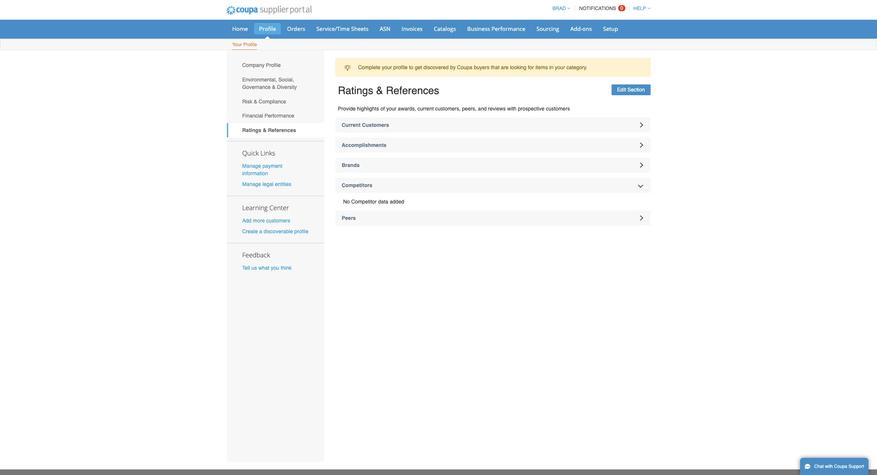 Task type: describe. For each thing, give the bounding box(es) containing it.
complete your profile to get discovered by coupa buyers that are looking for items in your category. alert
[[336, 58, 651, 77]]

0 horizontal spatial ratings
[[242, 127, 262, 133]]

provide
[[338, 106, 356, 112]]

accomplishments heading
[[336, 138, 651, 153]]

create a discoverable profile link
[[242, 229, 309, 235]]

are
[[502, 64, 509, 70]]

company profile link
[[227, 58, 325, 72]]

0 vertical spatial ratings
[[338, 85, 374, 97]]

create
[[242, 229, 258, 235]]

legal
[[263, 181, 274, 187]]

profile for company profile
[[266, 62, 281, 68]]

notifications
[[580, 6, 617, 11]]

complete
[[358, 64, 381, 70]]

add-
[[571, 25, 583, 32]]

competitor
[[352, 199, 377, 205]]

financial
[[242, 113, 263, 119]]

chat
[[815, 464, 825, 469]]

setup
[[604, 25, 619, 32]]

category.
[[567, 64, 588, 70]]

profile inside alert
[[394, 64, 408, 70]]

provide highlights of your awards, current customers, peers, and reviews with prospective customers
[[338, 106, 571, 112]]

governance
[[242, 84, 271, 90]]

invoices link
[[397, 23, 428, 34]]

in
[[550, 64, 554, 70]]

financial performance
[[242, 113, 295, 119]]

environmental,
[[242, 77, 277, 83]]

to
[[409, 64, 414, 70]]

center
[[270, 203, 289, 212]]

service/time
[[317, 25, 350, 32]]

sourcing
[[537, 25, 560, 32]]

competitors button
[[336, 178, 651, 193]]

help link
[[631, 6, 651, 11]]

1 vertical spatial profile
[[295, 229, 309, 235]]

brands button
[[336, 158, 651, 173]]

environmental, social, governance & diversity link
[[227, 72, 325, 94]]

service/time sheets link
[[312, 23, 374, 34]]

entities
[[275, 181, 292, 187]]

edit section link
[[612, 85, 651, 95]]

you
[[271, 265, 280, 271]]

& inside environmental, social, governance & diversity
[[272, 84, 276, 90]]

home
[[232, 25, 248, 32]]

create a discoverable profile
[[242, 229, 309, 235]]

current customers heading
[[336, 118, 651, 132]]

0
[[621, 5, 624, 11]]

brad
[[553, 6, 567, 11]]

current
[[342, 122, 361, 128]]

accomplishments button
[[336, 138, 651, 153]]

tell
[[242, 265, 250, 271]]

competitors heading
[[336, 178, 651, 193]]

learning
[[242, 203, 268, 212]]

looking
[[511, 64, 527, 70]]

what
[[259, 265, 270, 271]]

add more customers
[[242, 218, 291, 224]]

add-ons link
[[566, 23, 597, 34]]

0 vertical spatial ratings & references
[[338, 85, 440, 97]]

discoverable
[[264, 229, 293, 235]]

references inside ratings & references link
[[268, 127, 296, 133]]

tell us what you think button
[[242, 264, 292, 272]]

0 vertical spatial references
[[386, 85, 440, 97]]

support
[[849, 464, 865, 469]]

help
[[634, 6, 647, 11]]

brands heading
[[336, 158, 651, 173]]

edit
[[618, 87, 627, 93]]

for
[[528, 64, 535, 70]]

discovered
[[424, 64, 449, 70]]

business performance
[[468, 25, 526, 32]]

environmental, social, governance & diversity
[[242, 77, 297, 90]]

company profile
[[242, 62, 281, 68]]

manage payment information link
[[242, 163, 283, 176]]

setup link
[[599, 23, 624, 34]]

feedback
[[242, 251, 270, 259]]

by
[[451, 64, 456, 70]]

manage legal entities
[[242, 181, 292, 187]]

no competitor data added
[[344, 199, 405, 205]]

and
[[478, 106, 487, 112]]

service/time sheets
[[317, 25, 369, 32]]

customers,
[[436, 106, 461, 112]]

brands
[[342, 162, 360, 168]]

manage for manage payment information
[[242, 163, 261, 169]]

coupa inside alert
[[457, 64, 473, 70]]

current customers button
[[336, 118, 651, 132]]

sourcing link
[[532, 23, 565, 34]]

add
[[242, 218, 252, 224]]



Task type: vqa. For each thing, say whether or not it's contained in the screenshot.
profile in the alert
yes



Task type: locate. For each thing, give the bounding box(es) containing it.
awards,
[[398, 106, 416, 112]]

0 vertical spatial profile
[[259, 25, 276, 32]]

of
[[381, 106, 385, 112]]

0 horizontal spatial with
[[508, 106, 517, 112]]

1 vertical spatial coupa
[[835, 464, 848, 469]]

1 vertical spatial references
[[268, 127, 296, 133]]

data
[[379, 199, 389, 205]]

0 horizontal spatial references
[[268, 127, 296, 133]]

manage
[[242, 163, 261, 169], [242, 181, 261, 187]]

orders link
[[283, 23, 310, 34]]

company
[[242, 62, 265, 68]]

add more customers link
[[242, 218, 291, 224]]

1 horizontal spatial customers
[[547, 106, 571, 112]]

manage for manage legal entities
[[242, 181, 261, 187]]

0 vertical spatial manage
[[242, 163, 261, 169]]

with right chat
[[826, 464, 834, 469]]

home link
[[228, 23, 253, 34]]

business performance link
[[463, 23, 531, 34]]

orders
[[287, 25, 306, 32]]

quick links
[[242, 148, 276, 157]]

profile down coupa supplier portal image
[[259, 25, 276, 32]]

current customers
[[342, 122, 390, 128]]

ratings & references down financial performance
[[242, 127, 296, 133]]

performance down risk & compliance link
[[265, 113, 295, 119]]

0 horizontal spatial customers
[[266, 218, 291, 224]]

1 vertical spatial performance
[[265, 113, 295, 119]]

performance for financial performance
[[265, 113, 295, 119]]

your right in
[[555, 64, 566, 70]]

ratings down financial
[[242, 127, 262, 133]]

your right of
[[387, 106, 397, 112]]

performance for business performance
[[492, 25, 526, 32]]

add-ons
[[571, 25, 593, 32]]

information
[[242, 170, 268, 176]]

1 horizontal spatial references
[[386, 85, 440, 97]]

1 vertical spatial with
[[826, 464, 834, 469]]

manage down information
[[242, 181, 261, 187]]

risk & compliance
[[242, 98, 286, 104]]

navigation containing notifications 0
[[550, 1, 651, 16]]

your
[[382, 64, 392, 70], [555, 64, 566, 70], [387, 106, 397, 112]]

diversity
[[277, 84, 297, 90]]

1 horizontal spatial ratings
[[338, 85, 374, 97]]

no
[[344, 199, 350, 205]]

1 vertical spatial ratings
[[242, 127, 262, 133]]

&
[[272, 84, 276, 90], [377, 85, 383, 97], [254, 98, 258, 104], [263, 127, 267, 133]]

coupa left support
[[835, 464, 848, 469]]

profile
[[394, 64, 408, 70], [295, 229, 309, 235]]

peers button
[[336, 211, 651, 226]]

customers up "discoverable"
[[266, 218, 291, 224]]

0 vertical spatial profile
[[394, 64, 408, 70]]

profile right "discoverable"
[[295, 229, 309, 235]]

& down financial performance
[[263, 127, 267, 133]]

profile link
[[255, 23, 281, 34]]

complete your profile to get discovered by coupa buyers that are looking for items in your category.
[[358, 64, 588, 70]]

& up of
[[377, 85, 383, 97]]

1 vertical spatial profile
[[244, 42, 257, 47]]

ratings & references link
[[227, 123, 325, 137]]

payment
[[263, 163, 283, 169]]

competitors
[[342, 182, 373, 188]]

0 vertical spatial performance
[[492, 25, 526, 32]]

ons
[[583, 25, 593, 32]]

1 horizontal spatial with
[[826, 464, 834, 469]]

notifications 0
[[580, 5, 624, 11]]

manage up information
[[242, 163, 261, 169]]

that
[[491, 64, 500, 70]]

1 horizontal spatial ratings & references
[[338, 85, 440, 97]]

asn link
[[375, 23, 396, 34]]

0 vertical spatial coupa
[[457, 64, 473, 70]]

0 horizontal spatial performance
[[265, 113, 295, 119]]

0 vertical spatial with
[[508, 106, 517, 112]]

quick
[[242, 148, 259, 157]]

chat with coupa support button
[[801, 458, 869, 475]]

ratings up provide
[[338, 85, 374, 97]]

items
[[536, 64, 548, 70]]

2 vertical spatial profile
[[266, 62, 281, 68]]

ratings & references up of
[[338, 85, 440, 97]]

references down the financial performance link in the top left of the page
[[268, 127, 296, 133]]

risk
[[242, 98, 253, 104]]

peers,
[[463, 106, 477, 112]]

brad link
[[550, 6, 571, 11]]

& left diversity
[[272, 84, 276, 90]]

coupa
[[457, 64, 473, 70], [835, 464, 848, 469]]

a
[[260, 229, 262, 235]]

profile left to
[[394, 64, 408, 70]]

risk & compliance link
[[227, 94, 325, 109]]

your right complete
[[382, 64, 392, 70]]

links
[[261, 148, 276, 157]]

navigation
[[550, 1, 651, 16]]

performance right business at right top
[[492, 25, 526, 32]]

peers heading
[[336, 211, 651, 226]]

your profile link
[[232, 40, 258, 50]]

tell us what you think
[[242, 265, 292, 271]]

us
[[252, 265, 257, 271]]

ratings
[[338, 85, 374, 97], [242, 127, 262, 133]]

1 horizontal spatial profile
[[394, 64, 408, 70]]

your
[[232, 42, 242, 47]]

2 manage from the top
[[242, 181, 261, 187]]

asn
[[380, 25, 391, 32]]

0 vertical spatial customers
[[547, 106, 571, 112]]

current
[[418, 106, 434, 112]]

with right reviews
[[508, 106, 517, 112]]

manage legal entities link
[[242, 181, 292, 187]]

section
[[628, 87, 646, 93]]

profile right your at left
[[244, 42, 257, 47]]

1 vertical spatial ratings & references
[[242, 127, 296, 133]]

0 horizontal spatial coupa
[[457, 64, 473, 70]]

profile for your profile
[[244, 42, 257, 47]]

more
[[253, 218, 265, 224]]

coupa inside button
[[835, 464, 848, 469]]

with inside chat with coupa support button
[[826, 464, 834, 469]]

social,
[[279, 77, 294, 83]]

coupa right by at the right of page
[[457, 64, 473, 70]]

reviews
[[489, 106, 506, 112]]

buyers
[[474, 64, 490, 70]]

highlights
[[357, 106, 379, 112]]

prospective
[[518, 106, 545, 112]]

edit section
[[618, 87, 646, 93]]

references up 'awards,'
[[386, 85, 440, 97]]

0 horizontal spatial profile
[[295, 229, 309, 235]]

1 horizontal spatial coupa
[[835, 464, 848, 469]]

accomplishments
[[342, 142, 387, 148]]

coupa supplier portal image
[[221, 1, 317, 20]]

0 horizontal spatial ratings & references
[[242, 127, 296, 133]]

1 horizontal spatial performance
[[492, 25, 526, 32]]

catalogs link
[[429, 23, 461, 34]]

& right the risk
[[254, 98, 258, 104]]

customers right prospective
[[547, 106, 571, 112]]

think
[[281, 265, 292, 271]]

1 vertical spatial manage
[[242, 181, 261, 187]]

1 vertical spatial customers
[[266, 218, 291, 224]]

ratings & references
[[338, 85, 440, 97], [242, 127, 296, 133]]

get
[[415, 64, 422, 70]]

added
[[390, 199, 405, 205]]

financial performance link
[[227, 109, 325, 123]]

1 manage from the top
[[242, 163, 261, 169]]

profile up environmental, social, governance & diversity link
[[266, 62, 281, 68]]

compliance
[[259, 98, 286, 104]]

manage inside manage payment information
[[242, 163, 261, 169]]

catalogs
[[434, 25, 456, 32]]



